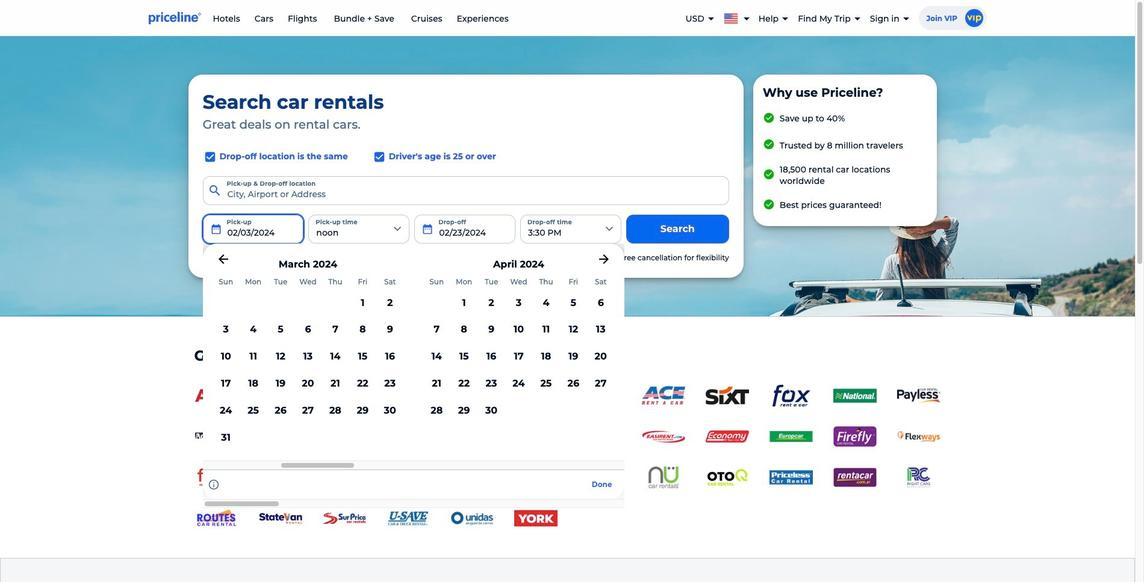 Task type: locate. For each thing, give the bounding box(es) containing it.
mex image
[[450, 467, 494, 489]]

unidas image
[[450, 508, 494, 530]]

alamo image
[[514, 386, 557, 407]]

hertz image
[[322, 386, 366, 407]]

midway image
[[514, 467, 557, 489]]

york image
[[514, 508, 557, 530]]

show january 2024 image
[[216, 252, 230, 267]]

easirent image
[[642, 426, 685, 448]]

City, Airport or Address text field
[[203, 176, 729, 205]]

en us image
[[724, 11, 743, 24]]

calendar image
[[422, 223, 434, 235]]

budget image
[[259, 386, 302, 407]]

Drop-off field
[[414, 215, 516, 244]]

firefly image
[[833, 426, 876, 448]]

thrifty image
[[578, 386, 621, 407]]

nü image
[[642, 467, 685, 489]]

u save image
[[386, 508, 430, 530]]

payless image
[[897, 389, 940, 404]]

ace image
[[642, 386, 685, 407]]



Task type: describe. For each thing, give the bounding box(es) containing it.
surprice image
[[322, 508, 366, 530]]

right cars image
[[897, 467, 940, 489]]

state van rental image
[[259, 508, 302, 530]]

sixt image
[[705, 386, 749, 407]]

kyte image
[[386, 467, 430, 489]]

priceless image
[[769, 467, 813, 489]]

national image
[[833, 386, 876, 407]]

enterprise image
[[386, 386, 430, 407]]

advantage image
[[195, 426, 238, 448]]

flexways image
[[897, 426, 940, 448]]

infinity image
[[322, 467, 366, 489]]

calendar image
[[210, 223, 222, 235]]

rentacar image
[[833, 467, 876, 489]]

green motion image
[[259, 467, 302, 489]]

routes image
[[195, 508, 238, 530]]

fox image
[[769, 386, 813, 407]]

otoq image
[[705, 467, 749, 489]]

Pick-up field
[[203, 215, 304, 244]]

economy image
[[705, 426, 749, 448]]

europcar image
[[769, 426, 813, 448]]

nextcar image
[[578, 467, 621, 489]]

vip badge icon image
[[965, 9, 983, 27]]

foco image
[[195, 467, 238, 489]]

priceline.com home image
[[148, 11, 201, 25]]

dollar image
[[450, 386, 494, 407]]

show april 2024 image
[[596, 252, 611, 267]]

avis image
[[195, 386, 238, 407]]



Task type: vqa. For each thing, say whether or not it's contained in the screenshot.
field
no



